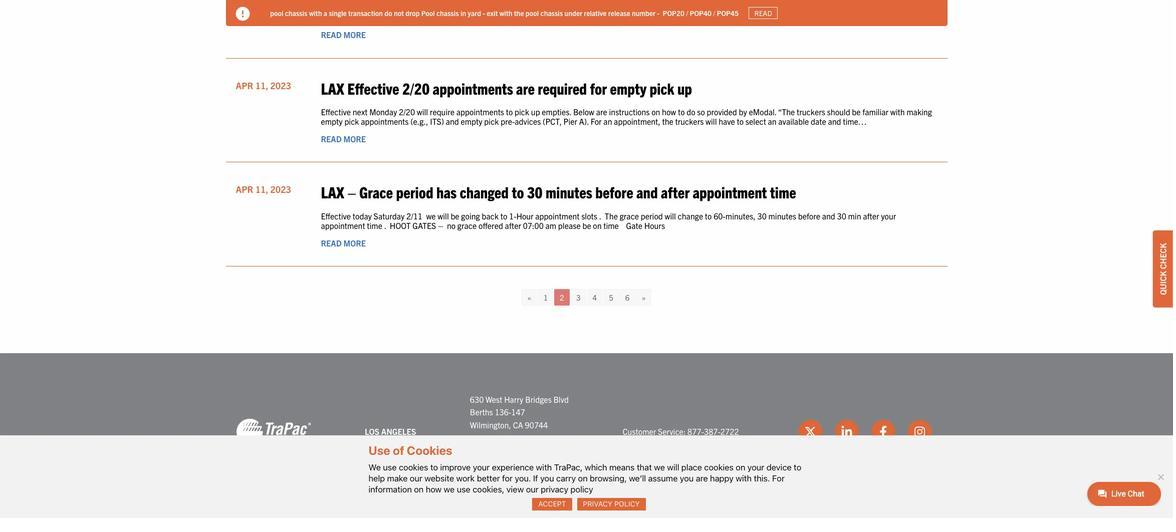 Task type: describe. For each thing, give the bounding box(es) containing it.
effective next monday 2/20 will require appointments to pick up empties. below are instructions on how to do so provided by emodal. "the truckers should be familiar with making empty pick appointments (e.g., its) and empty pick pre-advices (pct, pier a). for an appointment, the truckers will have to select an available date and time…
[[321, 107, 932, 126]]

pop40
[[690, 8, 711, 17]]

offered
[[479, 220, 503, 230]]

apr for lax – grace period has changed to 30 minutes before and after appointment time
[[236, 184, 253, 195]]

empty right require
[[461, 116, 482, 126]]

single
[[329, 8, 346, 17]]

"the
[[778, 107, 795, 117]]

2
[[560, 293, 564, 302]]

saturday
[[374, 211, 405, 221]]

be left released
[[835, 3, 844, 13]]

more inside article
[[343, 30, 366, 40]]

should
[[827, 107, 850, 117]]

on up the policy
[[578, 473, 588, 483]]

to right have
[[737, 116, 744, 126]]

under
[[564, 8, 582, 17]]

pop20
[[662, 8, 684, 17]]

1 chassis from the left
[[285, 8, 307, 17]]

we'll
[[629, 473, 646, 483]]

carry
[[556, 473, 576, 483]]

apr for lax effective 2/20 appointments are required for empty pick up
[[236, 79, 253, 91]]

trapac
[[350, 12, 374, 22]]

an inside effective monday, 1/16/2023, truckers will be required to make a valid "load in"  appointment, and if you choose to evacuate an empty, the empty will be released appt free. thanks, trapac management
[[749, 3, 758, 13]]

pool
[[421, 8, 435, 17]]

are inside use of cookies we use cookies to improve your experience with trapac, which means that we will place cookies on your device to help make our website work better for you. if you carry on browsing, we'll assume you are happy with this. for information on how we use cookies, view our privacy policy
[[696, 473, 708, 483]]

make inside effective monday, 1/16/2023, truckers will be required to make a valid "load in"  appointment, and if you choose to evacuate an empty, the empty will be released appt free. thanks, trapac management
[[519, 3, 538, 13]]

emodal.
[[749, 107, 777, 117]]

how inside use of cookies we use cookies to improve your experience with trapac, which means that we will place cookies on your device to help make our website work better for you. if you carry on browsing, we'll assume you are happy with this. for information on how we use cookies, view our privacy policy
[[426, 485, 442, 495]]

2 pool from the left
[[525, 8, 539, 17]]

pier
[[564, 116, 577, 126]]

solid image
[[236, 7, 250, 21]]

cookies
[[407, 444, 452, 458]]

appointments left the (e.g.,
[[361, 116, 409, 126]]

information
[[369, 485, 412, 495]]

port
[[470, 458, 484, 468]]

free.
[[894, 3, 910, 13]]

2 - from the left
[[657, 8, 659, 17]]

0 horizontal spatial our
[[410, 473, 422, 483]]

do inside effective next monday 2/20 will require appointments to pick up empties. below are instructions on how to do so provided by emodal. "the truckers should be familiar with making empty pick appointments (e.g., its) and empty pick pre-advices (pct, pier a). for an appointment, the truckers will have to select an available date and time…
[[687, 107, 695, 117]]

read inside lax – grace period has changed to 30 minutes before and after appointment time article
[[321, 238, 342, 248]]

quick check
[[1158, 243, 1168, 295]]

0 horizontal spatial you
[[540, 473, 554, 483]]

use
[[369, 444, 390, 458]]

quick
[[1158, 271, 1168, 295]]

changed
[[460, 182, 509, 202]]

more for effective
[[343, 134, 366, 144]]

0 horizontal spatial after
[[505, 220, 521, 230]]

and right date
[[828, 116, 841, 126]]

"load
[[563, 3, 582, 13]]

time inside effective today saturday 2/11  we will be going back to 1-hour appointment slots .  the grace period will change to 60-minutes, 30 minutes before and 30 min after your appointment time .  hoot gates –  no grace offered after 07:00 am please be on time    gate hours
[[367, 220, 382, 230]]

back
[[482, 211, 499, 221]]

ca
[[513, 420, 523, 430]]

going
[[461, 211, 480, 221]]

minutes,
[[726, 211, 756, 221]]

1 horizontal spatial appointment
[[535, 211, 580, 221]]

2 horizontal spatial an
[[768, 116, 777, 126]]

3 link
[[571, 289, 586, 306]]

code:
[[486, 458, 505, 468]]

hours
[[644, 220, 665, 230]]

your inside effective today saturday 2/11  we will be going back to 1-hour appointment slots .  the grace period will change to 60-minutes, 30 minutes before and 30 min after your appointment time .  hoot gates –  no grace offered after 07:00 am please be on time    gate hours
[[881, 211, 896, 221]]

2 cookies from the left
[[704, 462, 734, 472]]

bridges
[[525, 394, 552, 404]]

privacy policy link
[[577, 498, 646, 511]]

angeles
[[381, 426, 416, 436]]

0 vertical spatial time
[[770, 182, 796, 202]]

to up 1-
[[512, 182, 524, 202]]

and right its)
[[446, 116, 459, 126]]

read inside lax effective 2/20 appointments are required for empty pick up article
[[321, 134, 342, 144]]

quick check link
[[1153, 231, 1173, 308]]

up for empty
[[677, 78, 692, 98]]

hoot
[[390, 220, 411, 230]]

footer containing 630 west harry bridges blvd
[[0, 353, 1173, 518]]

to left 1-
[[500, 211, 507, 221]]

11, for lax – grace period has changed to 30 minutes before and after appointment time
[[255, 184, 268, 195]]

lax effective 2/20 appointments are required for empty pick up article
[[226, 68, 947, 163]]

1 horizontal spatial grace
[[620, 211, 639, 221]]

be right in at the top
[[469, 3, 477, 13]]

you inside effective monday, 1/16/2023, truckers will be required to make a valid "load in"  appointment, and if you choose to evacuate an empty, the empty will be released appt free. thanks, trapac management
[[667, 3, 679, 13]]

happy
[[710, 473, 734, 483]]

147
[[511, 407, 525, 417]]

transaction
[[348, 8, 383, 17]]

its)
[[430, 116, 444, 126]]

of
[[393, 444, 404, 458]]

provided
[[707, 107, 737, 117]]

improve
[[440, 462, 471, 472]]

2023 for lax effective 2/20 appointments are required for empty pick up
[[270, 79, 291, 91]]

with inside effective next monday 2/20 will require appointments to pick up empties. below are instructions on how to do so provided by emodal. "the truckers should be familiar with making empty pick appointments (e.g., its) and empty pick pre-advices (pct, pier a). for an appointment, the truckers will have to select an available date and time…
[[890, 107, 905, 117]]

387-
[[704, 426, 721, 436]]

berths
[[470, 407, 493, 417]]

with left this.
[[736, 473, 752, 483]]

pick up the instructions
[[650, 78, 674, 98]]

minutes inside effective today saturday 2/11  we will be going back to 1-hour appointment slots .  the grace period will change to 60-minutes, 30 minutes before and 30 min after your appointment time .  hoot gates –  no grace offered after 07:00 am please be on time    gate hours
[[768, 211, 796, 221]]

» link
[[636, 289, 651, 306]]

read more for effective
[[321, 134, 366, 144]]

drop
[[405, 8, 419, 17]]

are inside effective next monday 2/20 will require appointments to pick up empties. below are instructions on how to do so provided by emodal. "the truckers should be familiar with making empty pick appointments (e.g., its) and empty pick pre-advices (pct, pier a). for an appointment, the truckers will have to select an available date and time…
[[596, 107, 607, 117]]

630 west harry bridges blvd berths 136-147 wilmington, ca 90744
[[470, 394, 569, 430]]

« link
[[522, 289, 537, 306]]

2722
[[721, 426, 739, 436]]

the inside effective monday, 1/16/2023, truckers will be required to make a valid "load in"  appointment, and if you choose to evacuate an empty, the empty will be released appt free. thanks, trapac management
[[785, 3, 797, 13]]

place
[[681, 462, 702, 472]]

for inside article
[[590, 78, 607, 98]]

2 horizontal spatial appointment
[[693, 182, 767, 202]]

877-
[[688, 426, 704, 436]]

no
[[447, 220, 456, 230]]

effective for today
[[321, 211, 351, 221]]

1
[[544, 293, 548, 302]]

for inside effective next monday 2/20 will require appointments to pick up empties. below are instructions on how to do so provided by emodal. "the truckers should be familiar with making empty pick appointments (e.g., its) and empty pick pre-advices (pct, pier a). for an appointment, the truckers will have to select an available date and time…
[[591, 116, 602, 126]]

empty up the instructions
[[610, 78, 646, 98]]

instructions
[[609, 107, 650, 117]]

to left 60-
[[705, 211, 712, 221]]

will left its)
[[417, 107, 428, 117]]

60-
[[714, 211, 726, 221]]

2 horizontal spatial truckers
[[797, 107, 825, 117]]

in
[[460, 8, 466, 17]]

be right please
[[582, 220, 591, 230]]

2 chassis from the left
[[436, 8, 459, 17]]

effective today saturday 2/11  we will be going back to 1-hour appointment slots .  the grace period will change to 60-minutes, 30 minutes before and 30 min after your appointment time .  hoot gates –  no grace offered after 07:00 am please be on time    gate hours
[[321, 211, 896, 230]]

630
[[470, 394, 484, 404]]

article containing effective monday, 1/16/2023, truckers will be required to make a valid "load in"  appointment, and if you choose to evacuate an empty, the empty will be released appt free. thanks, trapac management
[[226, 0, 947, 58]]

gate
[[626, 220, 642, 230]]

empty left next
[[321, 116, 343, 126]]

will right so
[[706, 116, 717, 126]]

change
[[678, 211, 703, 221]]

accept link
[[532, 498, 572, 511]]

with left single
[[309, 8, 322, 17]]

more for –
[[343, 238, 366, 248]]

136-
[[495, 407, 511, 417]]

make inside use of cookies we use cookies to improve your experience with trapac, which means that we will place cookies on your device to help make our website work better for you. if you carry on browsing, we'll assume you are happy with this. for information on how we use cookies, view our privacy policy
[[387, 473, 408, 483]]

4
[[593, 293, 597, 302]]

0 vertical spatial minutes
[[546, 182, 592, 202]]

will inside use of cookies we use cookies to improve your experience with trapac, which means that we will place cookies on your device to help make our website work better for you. if you carry on browsing, we'll assume you are happy with this. for information on how we use cookies, view our privacy policy
[[667, 462, 679, 472]]

effective monday, 1/16/2023, truckers will be required to make a valid "load in"  appointment, and if you choose to evacuate an empty, the empty will be released appt free. thanks, trapac management
[[321, 3, 910, 22]]

will left change
[[665, 211, 676, 221]]

lax effective 2/20 appointments are required for empty pick up
[[321, 78, 692, 98]]

we
[[369, 462, 381, 472]]

0 horizontal spatial a
[[323, 8, 327, 17]]

lax for lax – grace period has changed to 30 minutes before and after appointment time
[[321, 182, 344, 202]]

with up if
[[536, 462, 552, 472]]

read more inside article
[[321, 30, 366, 40]]

wilmington,
[[470, 420, 511, 430]]

on down 2722
[[736, 462, 745, 472]]

am
[[545, 220, 556, 230]]

0 horizontal spatial grace
[[457, 220, 477, 230]]

0 horizontal spatial 30
[[527, 182, 543, 202]]

to up website
[[430, 462, 438, 472]]

read more link for –
[[321, 238, 366, 248]]

and up hours
[[636, 182, 658, 202]]

and inside effective monday, 1/16/2023, truckers will be required to make a valid "load in"  appointment, and if you choose to evacuate an empty, the empty will be released appt free. thanks, trapac management
[[646, 3, 659, 13]]

4 link
[[587, 289, 602, 306]]

website
[[425, 473, 454, 483]]

and inside effective today saturday 2/11  we will be going back to 1-hour appointment slots .  the grace period will change to 60-minutes, 30 minutes before and 30 min after your appointment time .  hoot gates –  no grace offered after 07:00 am please be on time    gate hours
[[822, 211, 835, 221]]

pre-
[[501, 116, 515, 126]]

by
[[739, 107, 747, 117]]

pool chassis with a single transaction  do not drop pool chassis in yard -  exit with the pool chassis under relative release number -  pop20 / pop40 / pop45
[[270, 8, 738, 17]]

customer
[[623, 426, 656, 436]]

2023 for lax – grace period has changed to 30 minutes before and after appointment time
[[270, 184, 291, 195]]

1 / from the left
[[686, 8, 688, 17]]

select
[[746, 116, 766, 126]]

read link
[[748, 7, 778, 19]]

west
[[486, 394, 502, 404]]

effective for monday,
[[321, 3, 351, 13]]

min
[[848, 211, 861, 221]]

0 vertical spatial 2/20
[[402, 78, 430, 98]]

1 pool from the left
[[270, 8, 283, 17]]

which
[[585, 462, 607, 472]]



Task type: vqa. For each thing, say whether or not it's contained in the screenshot.
Use of Cookies We use cookies to improve your experience with TraPac, which means that we will place cookies on your device to help make our website work better for you. If you carry on browsing, we'll assume you are happy with this. For information on how we use cookies, view our privacy policy
yes



Task type: locate. For each thing, give the bounding box(es) containing it.
5 link
[[603, 289, 619, 306]]

2 horizontal spatial after
[[863, 211, 879, 221]]

an
[[749, 3, 758, 13], [604, 116, 612, 126], [768, 116, 777, 126]]

1 vertical spatial read more
[[321, 134, 366, 144]]

effective up monday
[[347, 78, 399, 98]]

familiar
[[863, 107, 889, 117]]

evacuate
[[716, 3, 747, 13]]

2/20 up the (e.g.,
[[402, 78, 430, 98]]

1 vertical spatial lax
[[321, 182, 344, 202]]

be left going
[[451, 211, 459, 221]]

2 / from the left
[[713, 8, 715, 17]]

for up below
[[590, 78, 607, 98]]

use down work
[[457, 485, 470, 495]]

on right information
[[414, 485, 424, 495]]

how down website
[[426, 485, 442, 495]]

for down device
[[772, 473, 785, 483]]

/ left pop40
[[686, 8, 688, 17]]

2 apr 11, 2023 from the top
[[236, 184, 291, 195]]

for down experience
[[502, 473, 513, 483]]

make up information
[[387, 473, 408, 483]]

truckers left in at the top
[[425, 3, 454, 13]]

more
[[343, 30, 366, 40], [343, 134, 366, 144], [343, 238, 366, 248]]

0 vertical spatial how
[[662, 107, 676, 117]]

1 vertical spatial read more link
[[321, 134, 366, 144]]

advices
[[515, 116, 541, 126]]

appointment
[[693, 182, 767, 202], [535, 211, 580, 221], [321, 220, 365, 230]]

1 vertical spatial appointment,
[[614, 116, 660, 126]]

1 horizontal spatial how
[[662, 107, 676, 117]]

a left single
[[323, 8, 327, 17]]

2704
[[507, 458, 526, 468]]

apr 11, 2023 inside lax – grace period has changed to 30 minutes before and after appointment time article
[[236, 184, 291, 195]]

effective
[[321, 3, 351, 13], [347, 78, 399, 98], [321, 107, 351, 117], [321, 211, 351, 221]]

up
[[677, 78, 692, 98], [531, 107, 540, 117]]

0 vertical spatial do
[[384, 8, 392, 17]]

more inside lax – grace period has changed to 30 minutes before and after appointment time article
[[343, 238, 366, 248]]

read more link inside lax – grace period has changed to 30 minutes before and after appointment time article
[[321, 238, 366, 248]]

chassis left thanks,
[[285, 8, 307, 17]]

1 vertical spatial minutes
[[768, 211, 796, 221]]

effective inside effective monday, 1/16/2023, truckers will be required to make a valid "load in"  appointment, and if you choose to evacuate an empty, the empty will be released appt free. thanks, trapac management
[[321, 3, 351, 13]]

empty right empty,
[[799, 3, 820, 13]]

choose
[[681, 3, 706, 13]]

more down next
[[343, 134, 366, 144]]

read more inside lax effective 2/20 appointments are required for empty pick up article
[[321, 134, 366, 144]]

0 vertical spatial apr 11, 2023
[[236, 79, 291, 91]]

1 horizontal spatial the
[[662, 116, 673, 126]]

1 horizontal spatial make
[[519, 3, 538, 13]]

0 vertical spatial read more link
[[321, 30, 366, 40]]

next
[[353, 107, 368, 117]]

lax
[[321, 78, 344, 98], [321, 182, 344, 202]]

port code:  2704
[[470, 458, 526, 468]]

11, inside lax – grace period has changed to 30 minutes before and after appointment time article
[[255, 184, 268, 195]]

1 vertical spatial more
[[343, 134, 366, 144]]

our down if
[[526, 485, 539, 495]]

effective inside effective next monday 2/20 will require appointments to pick up empties. below are instructions on how to do so provided by emodal. "the truckers should be familiar with making empty pick appointments (e.g., its) and empty pick pre-advices (pct, pier a). for an appointment, the truckers will have to select an available date and time…
[[321, 107, 351, 117]]

are right below
[[596, 107, 607, 117]]

1 horizontal spatial required
[[538, 78, 587, 98]]

2 vertical spatial read more link
[[321, 238, 366, 248]]

0 vertical spatial for
[[590, 78, 607, 98]]

0 horizontal spatial are
[[516, 78, 535, 98]]

a inside effective monday, 1/16/2023, truckers will be required to make a valid "load in"  appointment, and if you choose to evacuate an empty, the empty will be released appt free. thanks, trapac management
[[540, 3, 544, 13]]

30 up hour
[[527, 182, 543, 202]]

1 - from the left
[[482, 8, 485, 17]]

2 vertical spatial we
[[444, 485, 455, 495]]

1 horizontal spatial for
[[590, 78, 607, 98]]

11, for lax effective 2/20 appointments are required for empty pick up
[[255, 79, 268, 91]]

after
[[661, 182, 690, 202], [863, 211, 879, 221], [505, 220, 521, 230]]

1 read more link from the top
[[321, 30, 366, 40]]

1 horizontal spatial an
[[749, 3, 758, 13]]

30 left min
[[837, 211, 846, 221]]

we down website
[[444, 485, 455, 495]]

service:
[[658, 426, 686, 436]]

1 cookies from the left
[[399, 462, 428, 472]]

trapac,
[[554, 462, 583, 472]]

1 11, from the top
[[255, 79, 268, 91]]

we inside effective today saturday 2/11  we will be going back to 1-hour appointment slots .  the grace period will change to 60-minutes, 30 minutes before and 30 min after your appointment time .  hoot gates –  no grace offered after 07:00 am please be on time    gate hours
[[426, 211, 436, 221]]

1 more from the top
[[343, 30, 366, 40]]

truckers right "the
[[797, 107, 825, 117]]

1 horizontal spatial 30
[[757, 211, 767, 221]]

0 horizontal spatial the
[[514, 8, 524, 17]]

appointments up require
[[433, 78, 513, 98]]

lax – grace period has changed to 30 minutes before and after appointment time article
[[226, 173, 947, 267]]

1 horizontal spatial -
[[657, 8, 659, 17]]

privacy policy
[[583, 500, 640, 508]]

1 horizontal spatial do
[[687, 107, 695, 117]]

we up the assume at the right bottom of the page
[[654, 462, 665, 472]]

help
[[369, 473, 385, 483]]

2/20
[[402, 78, 430, 98], [399, 107, 415, 117]]

will up the assume at the right bottom of the page
[[667, 462, 679, 472]]

minutes
[[546, 182, 592, 202], [768, 211, 796, 221]]

2 read more from the top
[[321, 134, 366, 144]]

require
[[430, 107, 455, 117]]

on left the
[[593, 220, 602, 230]]

apr 11, 2023 inside lax effective 2/20 appointments are required for empty pick up article
[[236, 79, 291, 91]]

2 11, from the top
[[255, 184, 268, 195]]

a).
[[579, 116, 589, 126]]

cookies down of
[[399, 462, 428, 472]]

6
[[625, 293, 630, 302]]

2 horizontal spatial 30
[[837, 211, 846, 221]]

appointment up 60-
[[693, 182, 767, 202]]

(pct,
[[543, 116, 562, 126]]

our left website
[[410, 473, 422, 483]]

empties.
[[542, 107, 571, 117]]

1 horizontal spatial our
[[526, 485, 539, 495]]

1 horizontal spatial up
[[677, 78, 692, 98]]

–
[[347, 182, 356, 202]]

0 vertical spatial our
[[410, 473, 422, 483]]

after left 07:00
[[505, 220, 521, 230]]

you
[[667, 3, 679, 13], [540, 473, 554, 483], [680, 473, 694, 483]]

up inside effective next monday 2/20 will require appointments to pick up empties. below are instructions on how to do so provided by emodal. "the truckers should be familiar with making empty pick appointments (e.g., its) and empty pick pre-advices (pct, pier a). for an appointment, the truckers will have to select an available date and time…
[[531, 107, 540, 117]]

0 horizontal spatial time
[[367, 220, 382, 230]]

have
[[719, 116, 735, 126]]

your up better
[[473, 462, 490, 472]]

1 horizontal spatial time
[[770, 182, 796, 202]]

pick down lax effective 2/20 appointments are required for empty pick up
[[515, 107, 529, 117]]

no image
[[1156, 472, 1166, 482]]

2 horizontal spatial are
[[696, 473, 708, 483]]

0 vertical spatial appointment,
[[597, 3, 644, 13]]

relative
[[584, 8, 606, 17]]

experience
[[492, 462, 534, 472]]

0 vertical spatial before
[[595, 182, 633, 202]]

1 horizontal spatial /
[[713, 8, 715, 17]]

monday,
[[353, 3, 383, 13]]

minutes up the slots
[[546, 182, 592, 202]]

will left yard
[[456, 3, 467, 13]]

to right device
[[794, 462, 801, 472]]

2 apr from the top
[[236, 184, 253, 195]]

- left if
[[657, 8, 659, 17]]

1 horizontal spatial chassis
[[436, 8, 459, 17]]

the left so
[[662, 116, 673, 126]]

2 horizontal spatial the
[[785, 3, 797, 13]]

and left min
[[822, 211, 835, 221]]

read more link down today
[[321, 238, 366, 248]]

pick left monday
[[344, 116, 359, 126]]

0 horizontal spatial how
[[426, 485, 442, 495]]

2/20 inside effective next monday 2/20 will require appointments to pick up empties. below are instructions on how to do so provided by emodal. "the truckers should be familiar with making empty pick appointments (e.g., its) and empty pick pre-advices (pct, pier a). for an appointment, the truckers will have to select an available date and time…
[[399, 107, 415, 117]]

0 vertical spatial up
[[677, 78, 692, 98]]

with left "making"
[[890, 107, 905, 117]]

2 lax from the top
[[321, 182, 344, 202]]

before inside effective today saturday 2/11  we will be going back to 1-hour appointment slots .  the grace period will change to 60-minutes, 30 minutes before and 30 min after your appointment time .  hoot gates –  no grace offered after 07:00 am please be on time    gate hours
[[798, 211, 820, 221]]

pool
[[270, 8, 283, 17], [525, 8, 539, 17]]

1 horizontal spatial use
[[457, 485, 470, 495]]

for inside use of cookies we use cookies to improve your experience with trapac, which means that we will place cookies on your device to help make our website work better for you. if you carry on browsing, we'll assume you are happy with this. for information on how we use cookies, view our privacy policy
[[772, 473, 785, 483]]

lax for lax effective 2/20 appointments are required for empty pick up
[[321, 78, 344, 98]]

1 vertical spatial before
[[798, 211, 820, 221]]

for right a).
[[591, 116, 602, 126]]

an right select on the right
[[768, 116, 777, 126]]

if
[[533, 473, 538, 483]]

release
[[608, 8, 630, 17]]

effective left next
[[321, 107, 351, 117]]

appointment down lax – grace period has changed to 30 minutes before and after appointment time
[[535, 211, 580, 221]]

more down trapac
[[343, 30, 366, 40]]

means
[[609, 462, 635, 472]]

to left so
[[678, 107, 685, 117]]

0 vertical spatial lax
[[321, 78, 344, 98]]

time…
[[843, 116, 867, 126]]

pick left "pre-" at the left of page
[[484, 116, 499, 126]]

on inside effective today saturday 2/11  we will be going back to 1-hour appointment slots .  the grace period will change to 60-minutes, 30 minutes before and 30 min after your appointment time .  hoot gates –  no grace offered after 07:00 am please be on time    gate hours
[[593, 220, 602, 230]]

read more down thanks,
[[321, 30, 366, 40]]

los angeles image
[[236, 418, 311, 446]]

will left released
[[822, 3, 833, 13]]

1 horizontal spatial truckers
[[675, 116, 704, 126]]

1 vertical spatial for
[[772, 473, 785, 483]]

view
[[507, 485, 524, 495]]

2/20 right monday
[[399, 107, 415, 117]]

truckers left provided
[[675, 116, 704, 126]]

0 horizontal spatial up
[[531, 107, 540, 117]]

read more for –
[[321, 238, 366, 248]]

we left no
[[426, 211, 436, 221]]

the
[[785, 3, 797, 13], [514, 8, 524, 17], [662, 116, 673, 126]]

3 read more from the top
[[321, 238, 366, 248]]

effective inside effective today saturday 2/11  we will be going back to 1-hour appointment slots .  the grace period will change to 60-minutes, 30 minutes before and 30 min after your appointment time .  hoot gates –  no grace offered after 07:00 am please be on time    gate hours
[[321, 211, 351, 221]]

«
[[527, 293, 531, 302]]

to right the exit
[[510, 3, 517, 13]]

2 horizontal spatial chassis
[[540, 8, 563, 17]]

make
[[519, 3, 538, 13], [387, 473, 408, 483]]

apr 11, 2023 for lax effective 2/20 appointments are required for empty pick up
[[236, 79, 291, 91]]

footer
[[0, 353, 1173, 518]]

how inside effective next monday 2/20 will require appointments to pick up empties. below are instructions on how to do so provided by emodal. "the truckers should be familiar with making empty pick appointments (e.g., its) and empty pick pre-advices (pct, pier a). for an appointment, the truckers will have to select an available date and time…
[[662, 107, 676, 117]]

released
[[846, 3, 875, 13]]

1 vertical spatial time
[[367, 220, 382, 230]]

chassis left in at the top
[[436, 8, 459, 17]]

appointment, inside effective monday, 1/16/2023, truckers will be required to make a valid "load in"  appointment, and if you choose to evacuate an empty, the empty will be released appt free. thanks, trapac management
[[597, 3, 644, 13]]

read inside article
[[321, 30, 342, 40]]

1 apr from the top
[[236, 79, 253, 91]]

that
[[637, 462, 652, 472]]

period
[[396, 182, 433, 202], [641, 211, 663, 221]]

1 horizontal spatial cookies
[[704, 462, 734, 472]]

read more down today
[[321, 238, 366, 248]]

2 read more link from the top
[[321, 134, 366, 144]]

1 horizontal spatial period
[[641, 211, 663, 221]]

1 vertical spatial we
[[654, 462, 665, 472]]

required right in at the top
[[479, 3, 508, 13]]

0 horizontal spatial an
[[604, 116, 612, 126]]

1 vertical spatial apr
[[236, 184, 253, 195]]

read more link for effective
[[321, 134, 366, 144]]

work
[[456, 473, 475, 483]]

be
[[469, 3, 477, 13], [835, 3, 844, 13], [852, 107, 861, 117], [451, 211, 459, 221], [582, 220, 591, 230]]

do left so
[[687, 107, 695, 117]]

0 horizontal spatial pool
[[270, 8, 283, 17]]

lax – grace period has changed to 30 minutes before and after appointment time
[[321, 182, 796, 202]]

your right min
[[881, 211, 896, 221]]

2 horizontal spatial you
[[680, 473, 694, 483]]

0 horizontal spatial for
[[591, 116, 602, 126]]

make left the valid
[[519, 3, 538, 13]]

article
[[226, 0, 947, 58]]

5
[[609, 293, 613, 302]]

thanks,
[[321, 12, 348, 22]]

3 chassis from the left
[[540, 8, 563, 17]]

pick
[[650, 78, 674, 98], [515, 107, 529, 117], [344, 116, 359, 126], [484, 116, 499, 126]]

2023
[[270, 79, 291, 91], [270, 184, 291, 195]]

to left advices
[[506, 107, 513, 117]]

1 vertical spatial 2/20
[[399, 107, 415, 117]]

required
[[479, 3, 508, 13], [538, 78, 587, 98]]

empty inside effective monday, 1/16/2023, truckers will be required to make a valid "load in"  appointment, and if you choose to evacuate an empty, the empty will be released appt free. thanks, trapac management
[[799, 3, 820, 13]]

2 vertical spatial more
[[343, 238, 366, 248]]

truckers inside effective monday, 1/16/2023, truckers will be required to make a valid "load in"  appointment, and if you choose to evacuate an empty, the empty will be released appt free. thanks, trapac management
[[425, 3, 454, 13]]

apr
[[236, 79, 253, 91], [236, 184, 253, 195]]

read more link inside article
[[321, 30, 366, 40]]

to left pop45
[[707, 3, 714, 13]]

assume
[[648, 473, 678, 483]]

before up the
[[595, 182, 633, 202]]

2023 inside lax effective 2/20 appointments are required for empty pick up article
[[270, 79, 291, 91]]

will
[[456, 3, 467, 13], [822, 3, 833, 13], [417, 107, 428, 117], [706, 116, 717, 126], [438, 211, 449, 221], [665, 211, 676, 221], [667, 462, 679, 472]]

/ left pop45
[[713, 8, 715, 17]]

0 vertical spatial for
[[591, 116, 602, 126]]

3 read more link from the top
[[321, 238, 366, 248]]

privacy
[[583, 500, 612, 508]]

use
[[383, 462, 397, 472], [457, 485, 470, 495]]

6 link
[[620, 289, 635, 306]]

30 right minutes,
[[757, 211, 767, 221]]

1 horizontal spatial your
[[748, 462, 764, 472]]

0 horizontal spatial /
[[686, 8, 688, 17]]

2023 inside lax – grace period has changed to 30 minutes before and after appointment time article
[[270, 184, 291, 195]]

more down today
[[343, 238, 366, 248]]

with right the exit
[[499, 8, 512, 17]]

grace right no
[[457, 220, 477, 230]]

3
[[576, 293, 581, 302]]

1 2023 from the top
[[270, 79, 291, 91]]

1 horizontal spatial pool
[[525, 8, 539, 17]]

up for to
[[531, 107, 540, 117]]

0 horizontal spatial make
[[387, 473, 408, 483]]

read more link inside lax effective 2/20 appointments are required for empty pick up article
[[321, 134, 366, 144]]

1/16/2023,
[[384, 3, 423, 13]]

1 horizontal spatial a
[[540, 3, 544, 13]]

accept
[[538, 500, 566, 508]]

1 horizontal spatial after
[[661, 182, 690, 202]]

cookies up happy
[[704, 462, 734, 472]]

and left if
[[646, 3, 659, 13]]

1 vertical spatial required
[[538, 78, 587, 98]]

empty,
[[760, 3, 784, 13]]

be inside effective next monday 2/20 will require appointments to pick up empties. below are instructions on how to do so provided by emodal. "the truckers should be familiar with making empty pick appointments (e.g., its) and empty pick pre-advices (pct, pier a). for an appointment, the truckers will have to select an available date and time…
[[852, 107, 861, 117]]

after right min
[[863, 211, 879, 221]]

effective left monday, in the left top of the page
[[321, 3, 351, 13]]

yard
[[467, 8, 481, 17]]

apr inside lax effective 2/20 appointments are required for empty pick up article
[[236, 79, 253, 91]]

use right we
[[383, 462, 397, 472]]

0 vertical spatial use
[[383, 462, 397, 472]]

0 horizontal spatial your
[[473, 462, 490, 472]]

0 horizontal spatial before
[[595, 182, 633, 202]]

2 horizontal spatial your
[[881, 211, 896, 221]]

read more inside lax – grace period has changed to 30 minutes before and after appointment time article
[[321, 238, 366, 248]]

on inside effective next monday 2/20 will require appointments to pick up empties. below are instructions on how to do so provided by emodal. "the truckers should be familiar with making empty pick appointments (e.g., its) and empty pick pre-advices (pct, pier a). for an appointment, the truckers will have to select an available date and time…
[[652, 107, 660, 117]]

valid
[[546, 3, 562, 13]]

more inside lax effective 2/20 appointments are required for empty pick up article
[[343, 134, 366, 144]]

for inside use of cookies we use cookies to improve your experience with trapac, which means that we will place cookies on your device to help make our website work better for you. if you carry on browsing, we'll assume you are happy with this. for information on how we use cookies, view our privacy policy
[[502, 473, 513, 483]]

1 link
[[538, 289, 553, 306]]

minutes right minutes,
[[768, 211, 796, 221]]

the right empty,
[[785, 3, 797, 13]]

read more down next
[[321, 134, 366, 144]]

number
[[632, 8, 655, 17]]

1 vertical spatial 2023
[[270, 184, 291, 195]]

1 vertical spatial use
[[457, 485, 470, 495]]

effective for next
[[321, 107, 351, 117]]

blvd
[[553, 394, 569, 404]]

0 horizontal spatial do
[[384, 8, 392, 17]]

will right 'gates'
[[438, 211, 449, 221]]

required inside effective monday, 1/16/2023, truckers will be required to make a valid "load in"  appointment, and if you choose to evacuate an empty, the empty will be released appt free. thanks, trapac management
[[479, 3, 508, 13]]

chassis left the under
[[540, 8, 563, 17]]

appointment down –
[[321, 220, 365, 230]]

0 vertical spatial more
[[343, 30, 366, 40]]

3 more from the top
[[343, 238, 366, 248]]

appt
[[877, 3, 893, 13]]

1 vertical spatial make
[[387, 473, 408, 483]]

0 horizontal spatial period
[[396, 182, 433, 202]]

0 horizontal spatial truckers
[[425, 3, 454, 13]]

0 horizontal spatial minutes
[[546, 182, 592, 202]]

2 2023 from the top
[[270, 184, 291, 195]]

appointments down lax effective 2/20 appointments are required for empty pick up
[[456, 107, 504, 117]]

apr inside lax – grace period has changed to 30 minutes before and after appointment time article
[[236, 184, 253, 195]]

apr 11, 2023
[[236, 79, 291, 91], [236, 184, 291, 195]]

0 vertical spatial make
[[519, 3, 538, 13]]

appointment, inside effective next monday 2/20 will require appointments to pick up empties. below are instructions on how to do so provided by emodal. "the truckers should be familiar with making empty pick appointments (e.g., its) and empty pick pre-advices (pct, pier a). for an appointment, the truckers will have to select an available date and time…
[[614, 116, 660, 126]]

0 horizontal spatial -
[[482, 8, 485, 17]]

1 vertical spatial for
[[502, 473, 513, 483]]

1 vertical spatial our
[[526, 485, 539, 495]]

2 vertical spatial are
[[696, 473, 708, 483]]

1 vertical spatial apr 11, 2023
[[236, 184, 291, 195]]

are down 'place'
[[696, 473, 708, 483]]

1 vertical spatial how
[[426, 485, 442, 495]]

1 apr 11, 2023 from the top
[[236, 79, 291, 91]]

the inside effective next monday 2/20 will require appointments to pick up empties. below are instructions on how to do so provided by emodal. "the truckers should be familiar with making empty pick appointments (e.g., its) and empty pick pre-advices (pct, pier a). for an appointment, the truckers will have to select an available date and time…
[[662, 116, 673, 126]]

0 horizontal spatial appointment
[[321, 220, 365, 230]]

slots
[[581, 211, 597, 221]]

the right the exit
[[514, 8, 524, 17]]

1 vertical spatial are
[[596, 107, 607, 117]]

2 horizontal spatial we
[[654, 462, 665, 472]]

1 read more from the top
[[321, 30, 366, 40]]

period inside effective today saturday 2/11  we will be going back to 1-hour appointment slots .  the grace period will change to 60-minutes, 30 minutes before and 30 min after your appointment time .  hoot gates –  no grace offered after 07:00 am please be on time    gate hours
[[641, 211, 663, 221]]

pool left the valid
[[525, 8, 539, 17]]

be right should on the right of the page
[[852, 107, 861, 117]]

2 more from the top
[[343, 134, 366, 144]]

before left min
[[798, 211, 820, 221]]

after up change
[[661, 182, 690, 202]]

for
[[591, 116, 602, 126], [772, 473, 785, 483]]

1 vertical spatial do
[[687, 107, 695, 117]]

11, inside lax effective 2/20 appointments are required for empty pick up article
[[255, 79, 268, 91]]

0 vertical spatial 11,
[[255, 79, 268, 91]]

apr 11, 2023 for lax – grace period has changed to 30 minutes before and after appointment time
[[236, 184, 291, 195]]

1 lax from the top
[[321, 78, 344, 98]]



